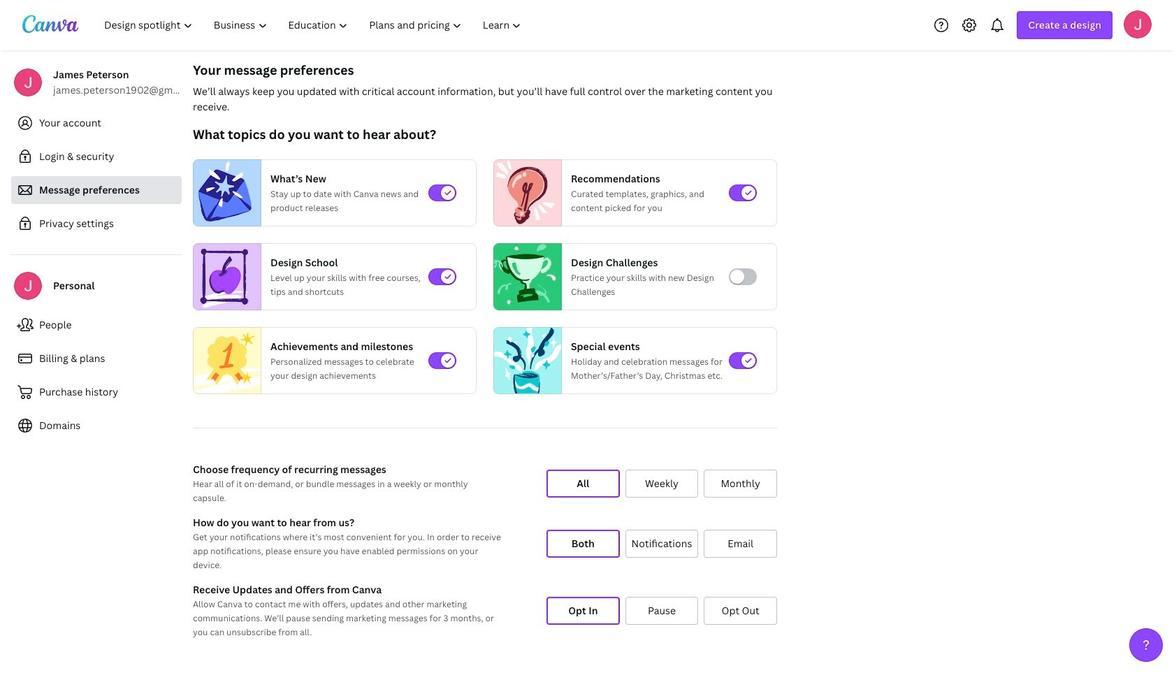 Task type: locate. For each thing, give the bounding box(es) containing it.
None button
[[547, 470, 620, 498], [626, 470, 699, 498], [704, 470, 778, 498], [547, 530, 620, 558], [626, 530, 699, 558], [704, 530, 778, 558], [547, 597, 620, 625], [626, 597, 699, 625], [704, 597, 778, 625], [547, 470, 620, 498], [626, 470, 699, 498], [704, 470, 778, 498], [547, 530, 620, 558], [626, 530, 699, 558], [704, 530, 778, 558], [547, 597, 620, 625], [626, 597, 699, 625], [704, 597, 778, 625]]

topic image
[[194, 159, 255, 227], [494, 159, 556, 227], [194, 243, 255, 310], [494, 243, 556, 310], [194, 324, 261, 397], [494, 324, 561, 397]]



Task type: describe. For each thing, give the bounding box(es) containing it.
top level navigation element
[[95, 11, 534, 39]]

james peterson image
[[1124, 10, 1152, 38]]



Task type: vqa. For each thing, say whether or not it's contained in the screenshot.
Topic image
yes



